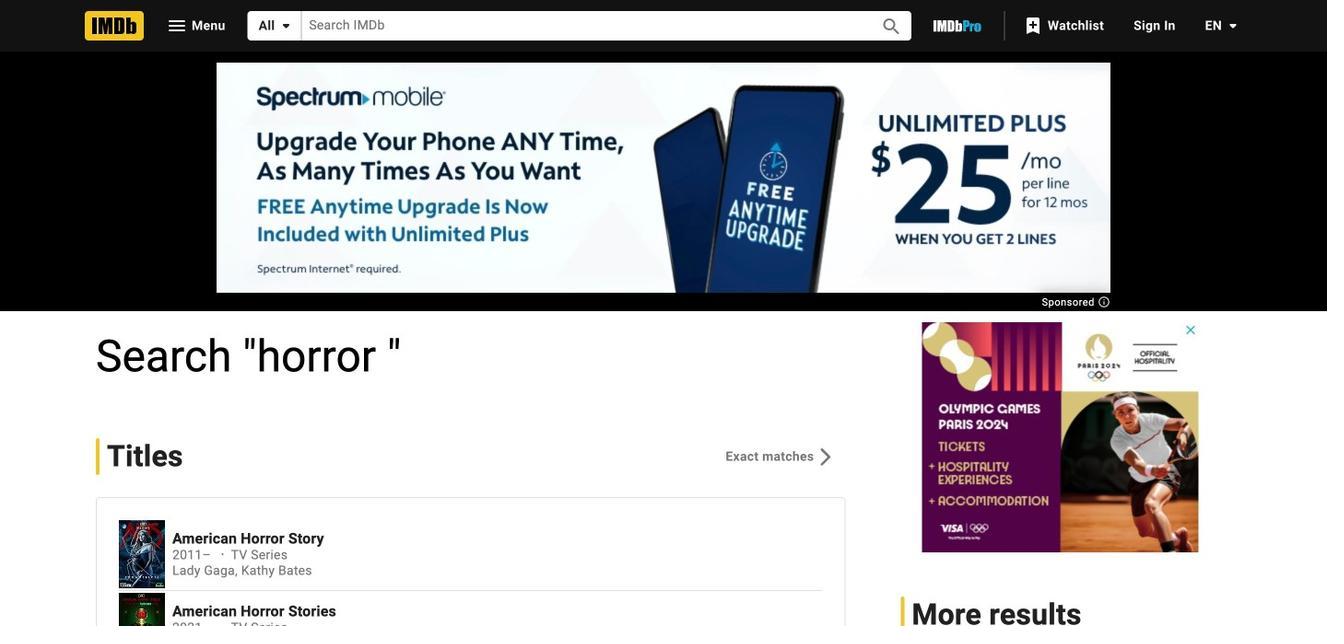 Task type: vqa. For each thing, say whether or not it's contained in the screenshot.
the watchlist icon
yes



Task type: locate. For each thing, give the bounding box(es) containing it.
None search field
[[248, 11, 912, 41]]

main content
[[0, 52, 1328, 627]]

0 horizontal spatial arrow drop down image
[[275, 15, 297, 37]]

2 arrow drop down image from the left
[[1223, 15, 1245, 37]]

Search IMDb text field
[[302, 11, 860, 40]]

submit search image
[[881, 16, 903, 38]]

None field
[[302, 11, 860, 40]]

menu image
[[166, 15, 188, 37]]

1 horizontal spatial arrow drop down image
[[1223, 15, 1245, 37]]

arrow drop down image
[[275, 15, 297, 37], [1223, 15, 1245, 37]]



Task type: describe. For each thing, give the bounding box(es) containing it.
advertisement element
[[923, 323, 1199, 553]]

american horror stories (2021) image
[[119, 594, 165, 627]]

watchlist image
[[1022, 15, 1045, 37]]

home image
[[85, 11, 144, 41]]

arrow right image
[[814, 446, 837, 468]]

emma roberts in american horror story (2011) image
[[119, 521, 165, 589]]

1 arrow drop down image from the left
[[275, 15, 297, 37]]



